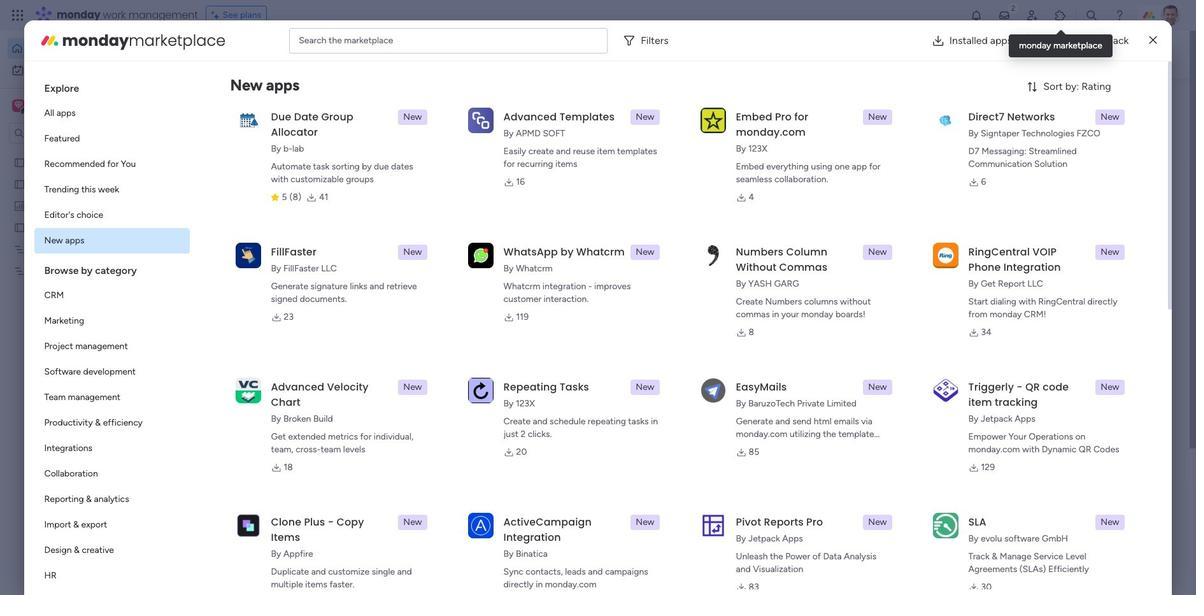 Task type: describe. For each thing, give the bounding box(es) containing it.
circle o image
[[967, 168, 975, 178]]

templates image image
[[960, 256, 1128, 344]]

1 add to favorites image from the left
[[658, 233, 670, 246]]

1 terry turtle image from the top
[[265, 524, 291, 549]]

search everything image
[[1086, 9, 1098, 22]]

0 horizontal spatial public board image
[[13, 221, 25, 233]]

workspace image
[[12, 99, 25, 113]]

check circle image
[[967, 136, 975, 145]]

component image
[[251, 253, 263, 264]]

dapulse x slim image
[[1120, 92, 1135, 108]]

help center element
[[948, 526, 1139, 576]]

1 horizontal spatial public board image
[[476, 233, 490, 247]]

select product image
[[11, 9, 24, 22]]

v2 bolt switch image
[[1058, 47, 1065, 61]]

2 circle o image from the top
[[967, 185, 975, 194]]

2 add to favorites image from the left
[[882, 233, 895, 246]]

1 heading from the top
[[34, 71, 190, 101]]

invite members image
[[1026, 9, 1039, 22]]

0 vertical spatial public dashboard image
[[13, 199, 25, 212]]

check circle image
[[967, 120, 975, 129]]

update feed image
[[998, 9, 1011, 22]]

workspace image
[[14, 99, 23, 113]]



Task type: vqa. For each thing, say whether or not it's contained in the screenshot.
v2 function small outline icon to the top
no



Task type: locate. For each thing, give the bounding box(es) containing it.
1 horizontal spatial component image
[[701, 253, 712, 264]]

component image for public board image to the right
[[476, 253, 487, 264]]

0 vertical spatial heading
[[34, 71, 190, 101]]

Search in workspace field
[[27, 126, 106, 140]]

notifications image
[[970, 9, 983, 22]]

1 horizontal spatial add to favorites image
[[882, 233, 895, 246]]

1 component image from the left
[[476, 253, 487, 264]]

1 horizontal spatial public dashboard image
[[701, 233, 715, 247]]

2 terry turtle image from the top
[[265, 570, 291, 595]]

terry turtle image
[[265, 524, 291, 549], [265, 570, 291, 595]]

1 vertical spatial public dashboard image
[[701, 233, 715, 247]]

0 vertical spatial monday marketplace image
[[1054, 9, 1067, 22]]

1 circle o image from the top
[[967, 152, 975, 162]]

1 vertical spatial heading
[[34, 254, 190, 283]]

app logo image
[[235, 108, 261, 133], [468, 108, 494, 133], [701, 108, 726, 133], [933, 108, 959, 133], [235, 243, 261, 268], [468, 243, 494, 268], [701, 243, 726, 268], [933, 243, 959, 268], [235, 378, 261, 403], [468, 378, 494, 403], [701, 378, 726, 403], [933, 378, 959, 403], [235, 513, 261, 538], [468, 513, 494, 538], [701, 513, 726, 538], [933, 513, 959, 538]]

0 horizontal spatial monday marketplace image
[[39, 30, 60, 51]]

public board image
[[13, 221, 25, 233], [476, 233, 490, 247]]

option
[[8, 38, 155, 59], [8, 60, 155, 80], [34, 101, 190, 126], [34, 126, 190, 152], [0, 151, 162, 153], [34, 152, 190, 177], [34, 177, 190, 203], [34, 203, 190, 228], [34, 228, 190, 254], [34, 283, 190, 308], [34, 308, 190, 334], [34, 334, 190, 359], [34, 359, 190, 385], [34, 385, 190, 410], [34, 410, 190, 436], [34, 436, 190, 461], [34, 461, 190, 487], [34, 487, 190, 512], [34, 512, 190, 538], [34, 538, 190, 563], [34, 563, 190, 589]]

component image
[[476, 253, 487, 264], [701, 253, 712, 264]]

help image
[[1114, 9, 1126, 22]]

component image for the rightmost public dashboard icon
[[701, 253, 712, 264]]

circle o image
[[967, 152, 975, 162], [967, 185, 975, 194]]

2 image
[[1008, 1, 1019, 15]]

close recently visited image
[[235, 104, 250, 119]]

circle o image down check circle image
[[967, 152, 975, 162]]

see plans image
[[211, 8, 223, 22]]

dapulse x slim image
[[1150, 33, 1157, 48]]

list box
[[34, 71, 190, 595], [0, 149, 162, 453]]

monday marketplace image
[[1054, 9, 1067, 22], [39, 30, 60, 51]]

heading
[[34, 71, 190, 101], [34, 254, 190, 283]]

workspace selection element
[[12, 98, 106, 115]]

public dashboard image
[[13, 199, 25, 212], [701, 233, 715, 247]]

0 vertical spatial circle o image
[[967, 152, 975, 162]]

2 component image from the left
[[701, 253, 712, 264]]

0 horizontal spatial public dashboard image
[[13, 199, 25, 212]]

public board image
[[13, 156, 25, 168], [13, 178, 25, 190], [251, 233, 265, 247], [251, 389, 265, 403]]

1 vertical spatial terry turtle image
[[265, 570, 291, 595]]

add to favorites image
[[658, 233, 670, 246], [882, 233, 895, 246]]

1 horizontal spatial monday marketplace image
[[1054, 9, 1067, 22]]

0 horizontal spatial component image
[[476, 253, 487, 264]]

v2 user feedback image
[[958, 47, 968, 62]]

2 heading from the top
[[34, 254, 190, 283]]

circle o image down circle o image
[[967, 185, 975, 194]]

terry turtle image
[[1161, 5, 1181, 25]]

1 vertical spatial circle o image
[[967, 185, 975, 194]]

quick search results list box
[[235, 119, 917, 444]]

0 horizontal spatial add to favorites image
[[658, 233, 670, 246]]

1 vertical spatial monday marketplace image
[[39, 30, 60, 51]]

0 vertical spatial terry turtle image
[[265, 524, 291, 549]]



